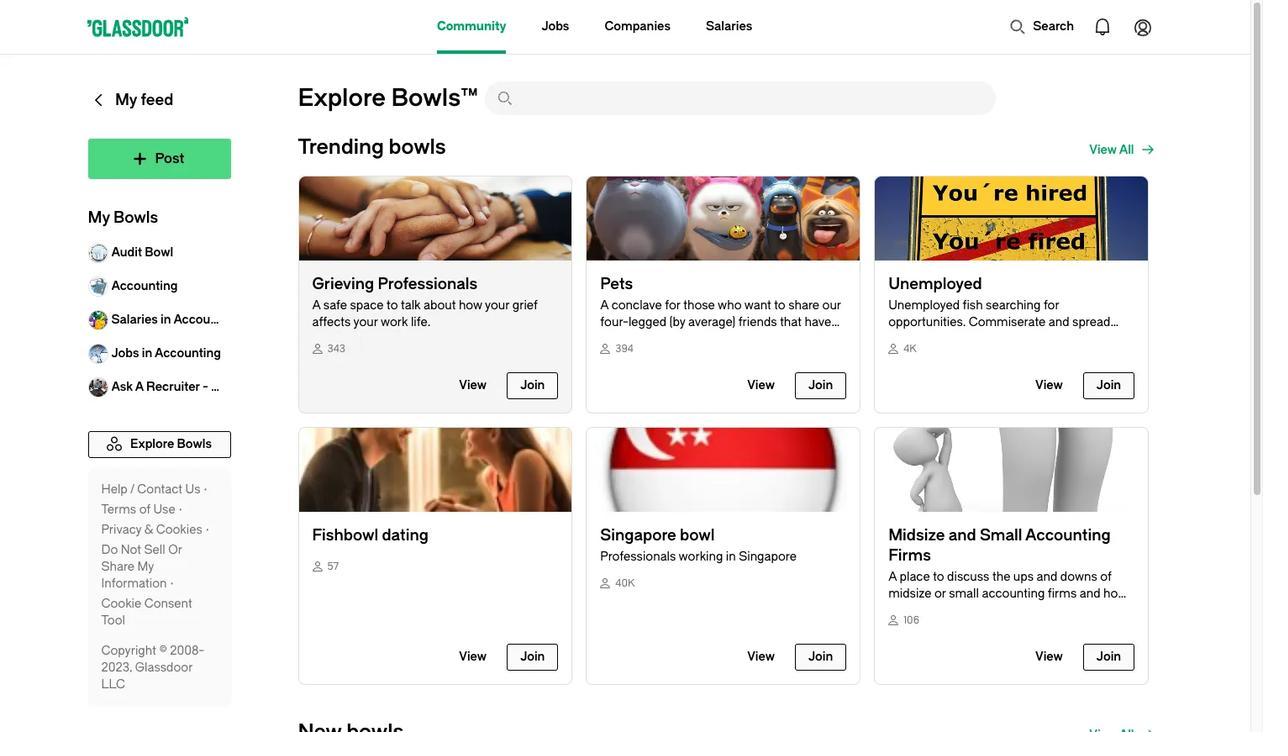 Task type: describe. For each thing, give the bounding box(es) containing it.
my for my feed
[[115, 91, 137, 109]]

do for help
[[101, 543, 118, 557]]

my feed
[[115, 91, 174, 109]]

the
[[993, 570, 1011, 584]]

accounting inside midsize and small accounting firms a place to discuss the ups and downs of midsize or small accounting firms and how big 4 overshadows this field.
[[1026, 526, 1111, 545]]

ups
[[1014, 570, 1034, 584]]

bowl.
[[1090, 332, 1120, 346]]

2 unemployed from the top
[[889, 298, 960, 313]]

us
[[185, 483, 201, 497]]

grieving professionals a safe space to talk about how your grief affects your work life.
[[312, 275, 538, 330]]

about
[[424, 298, 456, 313]]

safe
[[324, 298, 347, 313]]

community link
[[437, 0, 506, 54]]

image for bowl image for fishbowl dating
[[299, 428, 572, 512]]

view all link
[[1090, 142, 1158, 159]]

fishbowl
[[312, 526, 379, 545]]

terms
[[101, 503, 136, 517]]

place
[[900, 570, 930, 584]]

firms
[[1048, 587, 1077, 601]]

accounting up ask a recruiter - accounting
[[155, 346, 221, 361]]

-
[[203, 380, 208, 394]]

343 link
[[312, 341, 559, 372]]

big
[[889, 603, 907, 618]]

how inside grieving professionals a safe space to talk about how your grief affects your work life.
[[459, 298, 483, 313]]

privacy & cookies link
[[101, 522, 213, 539]]

&
[[144, 523, 153, 537]]

tool
[[101, 614, 125, 628]]

for inside unemployed unemployed fish searching for opportunities. commiserate and spread tips. do not post job postings in this bowl.
[[1044, 298, 1060, 313]]

midsize
[[889, 526, 945, 545]]

1 unemployed from the top
[[889, 275, 983, 293]]

bowl
[[680, 526, 715, 545]]

cookie
[[101, 597, 141, 611]]

legged
[[629, 315, 667, 330]]

terms of use link
[[101, 502, 186, 519]]

job
[[983, 332, 1001, 346]]

working
[[679, 550, 723, 564]]

my bowls
[[88, 209, 158, 227]]

image for bowl image for midsize and small accounting firms
[[875, 428, 1149, 512]]

57
[[327, 560, 339, 572]]

consent
[[144, 597, 192, 611]]

to for pets
[[775, 298, 786, 313]]

bowls
[[113, 209, 158, 227]]

accounting
[[982, 587, 1045, 601]]

life.
[[411, 315, 431, 330]]

search button
[[1002, 10, 1083, 44]]

and up firms
[[1037, 570, 1058, 584]]

of inside help / contact us terms of use privacy & cookies do not sell or share my information cookie consent tool
[[139, 503, 151, 517]]

fishbowl dating
[[312, 526, 429, 545]]

343
[[327, 343, 346, 355]]

106
[[904, 614, 920, 626]]

space
[[350, 298, 384, 313]]

work
[[381, 315, 408, 330]]

in up jobs in accounting
[[161, 313, 171, 327]]

106 link
[[889, 613, 1135, 644]]

bowls
[[389, 135, 446, 159]]

or
[[935, 587, 946, 601]]

copyright © 2008- 2023, glassdoor llc
[[101, 644, 205, 692]]

company
[[644, 332, 696, 346]]

trending bowls
[[298, 135, 446, 159]]

audit bowl
[[111, 246, 173, 260]]

information
[[101, 577, 167, 591]]

overshadows
[[920, 603, 994, 618]]

salaries for salaries in accounting
[[111, 313, 158, 327]]

how inside midsize and small accounting firms a place to discuss the ups and downs of midsize or small accounting firms and how big 4 overshadows this field.
[[1104, 587, 1128, 601]]

share
[[101, 560, 135, 574]]

audit
[[111, 246, 142, 260]]

and down downs
[[1080, 587, 1101, 601]]

and inside unemployed unemployed fish searching for opportunities. commiserate and spread tips. do not post job postings in this bowl.
[[1049, 315, 1070, 330]]

in inside singapore bowl professionals working in singapore
[[726, 550, 736, 564]]

salaries link
[[706, 0, 753, 54]]

ask a recruiter - accounting link
[[88, 371, 277, 404]]

post
[[956, 332, 980, 346]]

0 horizontal spatial singapore
[[601, 526, 677, 545]]

companies link
[[605, 0, 671, 54]]

bowl
[[145, 246, 173, 260]]

accounting up jobs in accounting
[[174, 313, 240, 327]]

glassdoor
[[135, 661, 193, 675]]

us
[[627, 332, 641, 346]]

to inside grieving professionals a safe space to talk about how your grief affects your work life.
[[387, 298, 398, 313]]

all
[[1120, 143, 1135, 157]]

my for my bowls
[[88, 209, 110, 227]]

image for bowl image for singapore bowl
[[587, 428, 860, 512]]

conclave
[[612, 298, 662, 313]]

commiserate
[[969, 315, 1046, 330]]

image for bowl image for grieving professionals
[[299, 177, 572, 261]]

affects
[[312, 315, 351, 330]]

of inside midsize and small accounting firms a place to discuss the ups and downs of midsize or small accounting firms and how big 4 overshadows this field.
[[1101, 570, 1112, 584]]

talk
[[401, 298, 421, 313]]

companies
[[605, 19, 671, 34]]

searching
[[986, 298, 1041, 313]]

llc
[[101, 678, 125, 692]]

accounting right - at bottom
[[211, 380, 277, 394]]

small
[[980, 526, 1023, 545]]

my feed link
[[88, 82, 231, 139]]



Task type: vqa. For each thing, say whether or not it's contained in the screenshot.
Do within the Help / Contact Us Terms of Use Privacy & Cookies Do Not Sell Or Share My Information Cookie Consent Tool
yes



Task type: locate. For each thing, give the bounding box(es) containing it.
this inside unemployed unemployed fish searching for opportunities. commiserate and spread tips. do not post job postings in this bowl.
[[1067, 332, 1087, 346]]

help
[[101, 483, 128, 497]]

2 horizontal spatial to
[[933, 570, 945, 584]]

my inside help / contact us terms of use privacy & cookies do not sell or share my information cookie consent tool
[[138, 560, 154, 574]]

field.
[[1020, 603, 1047, 618]]

0 vertical spatial salaries
[[706, 19, 753, 34]]

0 vertical spatial how
[[459, 298, 483, 313]]

a inside "link"
[[135, 380, 144, 394]]

in down salaries in accounting link on the top of the page
[[142, 346, 152, 361]]

2023,
[[101, 661, 132, 675]]

1 horizontal spatial to
[[775, 298, 786, 313]]

contact
[[137, 483, 183, 497]]

grief
[[513, 298, 538, 313]]

1 vertical spatial my
[[88, 209, 110, 227]]

1 vertical spatial singapore
[[739, 550, 797, 564]]

do not sell or share my information link
[[101, 542, 217, 593]]

this inside midsize and small accounting firms a place to discuss the ups and downs of midsize or small accounting firms and how big 4 overshadows this field.
[[997, 603, 1017, 618]]

57 link
[[312, 559, 559, 590]]

who
[[718, 298, 742, 313]]

of left use
[[139, 503, 151, 517]]

1 vertical spatial how
[[1104, 587, 1128, 601]]

my left bowls
[[88, 209, 110, 227]]

accounting up downs
[[1026, 526, 1111, 545]]

bowls™
[[391, 84, 478, 112]]

to up the work
[[387, 298, 398, 313]]

audit bowl link
[[88, 236, 231, 270]]

0 vertical spatial unemployed
[[889, 275, 983, 293]]

professionals inside singapore bowl professionals working in singapore
[[601, 550, 676, 564]]

do inside unemployed unemployed fish searching for opportunities. commiserate and spread tips. do not post job postings in this bowl.
[[915, 332, 931, 346]]

0 horizontal spatial how
[[459, 298, 483, 313]]

midsize
[[889, 587, 932, 601]]

2 vertical spatial my
[[138, 560, 154, 574]]

image for bowl image
[[299, 177, 572, 261], [587, 177, 860, 261], [875, 177, 1149, 261], [299, 428, 572, 512], [587, 428, 860, 512], [875, 428, 1149, 512]]

1 vertical spatial of
[[1101, 570, 1112, 584]]

your left grief
[[485, 298, 510, 313]]

friends
[[739, 315, 777, 330]]

image for bowl image for pets
[[587, 177, 860, 261]]

1 vertical spatial professionals
[[601, 550, 676, 564]]

1 for from the left
[[665, 298, 681, 313]]

0 horizontal spatial to
[[387, 298, 398, 313]]

a inside pets a conclave for those who want to share our four-legged (by average) friends that have kept us company while wfh
[[601, 298, 609, 313]]

this
[[1067, 332, 1087, 346], [997, 603, 1017, 618]]

0 vertical spatial this
[[1067, 332, 1087, 346]]

do down "opportunities."
[[915, 332, 931, 346]]

jobs in accounting link
[[88, 337, 231, 371]]

accounting
[[111, 279, 178, 293], [174, 313, 240, 327], [155, 346, 221, 361], [211, 380, 277, 394], [1026, 526, 1111, 545]]

1 vertical spatial this
[[997, 603, 1017, 618]]

0 horizontal spatial do
[[101, 543, 118, 557]]

1 horizontal spatial jobs
[[542, 19, 570, 34]]

ask a recruiter - accounting
[[111, 380, 277, 394]]

to for midsize
[[933, 570, 945, 584]]

0 vertical spatial do
[[915, 332, 931, 346]]

search
[[1033, 19, 1075, 34]]

4k
[[904, 343, 917, 355]]

professionals up about
[[378, 275, 478, 293]]

a
[[312, 298, 321, 313], [601, 298, 609, 313], [135, 380, 144, 394], [889, 570, 897, 584]]

1 horizontal spatial of
[[1101, 570, 1112, 584]]

4
[[910, 603, 917, 618]]

my
[[115, 91, 137, 109], [88, 209, 110, 227], [138, 560, 154, 574]]

2 for from the left
[[1044, 298, 1060, 313]]

help / contact us link
[[101, 482, 211, 499]]

share
[[789, 298, 820, 313]]

view
[[1090, 143, 1117, 157]]

our
[[823, 298, 841, 313]]

to inside midsize and small accounting firms a place to discuss the ups and downs of midsize or small accounting firms and how big 4 overshadows this field.
[[933, 570, 945, 584]]

for up (by
[[665, 298, 681, 313]]

do for unemployed
[[915, 332, 931, 346]]

1 vertical spatial your
[[354, 315, 378, 330]]

a left safe
[[312, 298, 321, 313]]

1 vertical spatial jobs
[[111, 346, 139, 361]]

do up share
[[101, 543, 118, 557]]

1 horizontal spatial salaries
[[706, 19, 753, 34]]

your down space
[[354, 315, 378, 330]]

0 vertical spatial of
[[139, 503, 151, 517]]

not
[[934, 332, 953, 346]]

professionals up 40k
[[601, 550, 676, 564]]

accounting link
[[88, 270, 231, 304]]

ask
[[111, 380, 133, 394]]

a inside midsize and small accounting firms a place to discuss the ups and downs of midsize or small accounting firms and how big 4 overshadows this field.
[[889, 570, 897, 584]]

1 vertical spatial do
[[101, 543, 118, 557]]

40k link
[[601, 576, 847, 607]]

jobs
[[542, 19, 570, 34], [111, 346, 139, 361]]

©
[[159, 644, 167, 658]]

jobs inside jobs in accounting link
[[111, 346, 139, 361]]

and left the small
[[949, 526, 977, 545]]

recruiter
[[146, 380, 200, 394]]

my down sell at bottom
[[138, 560, 154, 574]]

singapore
[[601, 526, 677, 545], [739, 550, 797, 564]]

community
[[437, 19, 506, 34]]

jobs in accounting
[[111, 346, 221, 361]]

0 vertical spatial your
[[485, 298, 510, 313]]

singapore up 40k
[[601, 526, 677, 545]]

1 horizontal spatial singapore
[[739, 550, 797, 564]]

0 horizontal spatial jobs
[[111, 346, 139, 361]]

jobs for jobs
[[542, 19, 570, 34]]

for
[[665, 298, 681, 313], [1044, 298, 1060, 313]]

40k
[[616, 577, 635, 589]]

jobs link
[[542, 0, 570, 54]]

(by
[[670, 315, 686, 330]]

how right firms
[[1104, 587, 1128, 601]]

1 horizontal spatial professionals
[[601, 550, 676, 564]]

1 horizontal spatial how
[[1104, 587, 1128, 601]]

a right ask
[[135, 380, 144, 394]]

0 horizontal spatial for
[[665, 298, 681, 313]]

jobs left companies
[[542, 19, 570, 34]]

to up or
[[933, 570, 945, 584]]

this down accounting
[[997, 603, 1017, 618]]

in
[[161, 313, 171, 327], [1054, 332, 1064, 346], [142, 346, 152, 361], [726, 550, 736, 564]]

1 vertical spatial salaries
[[111, 313, 158, 327]]

unemployed unemployed fish searching for opportunities. commiserate and spread tips. do not post job postings in this bowl.
[[889, 275, 1120, 346]]

and
[[1049, 315, 1070, 330], [949, 526, 977, 545], [1037, 570, 1058, 584], [1080, 587, 1101, 601]]

dating
[[382, 526, 429, 545]]

cookie consent tool link
[[101, 596, 217, 630]]

singapore up 40k link
[[739, 550, 797, 564]]

feed
[[141, 91, 174, 109]]

0 vertical spatial my
[[115, 91, 137, 109]]

privacy
[[101, 523, 142, 537]]

a left 'place'
[[889, 570, 897, 584]]

your
[[485, 298, 510, 313], [354, 315, 378, 330]]

a inside grieving professionals a safe space to talk about how your grief affects your work life.
[[312, 298, 321, 313]]

pets a conclave for those who want to share our four-legged (by average) friends that have kept us company while wfh
[[601, 275, 841, 346]]

how right about
[[459, 298, 483, 313]]

1 horizontal spatial for
[[1044, 298, 1060, 313]]

or
[[168, 543, 182, 557]]

of right downs
[[1101, 570, 1112, 584]]

those
[[684, 298, 715, 313]]

jobs up ask
[[111, 346, 139, 361]]

my left feed
[[115, 91, 137, 109]]

fish
[[963, 298, 983, 313]]

in inside unemployed unemployed fish searching for opportunities. commiserate and spread tips. do not post job postings in this bowl.
[[1054, 332, 1064, 346]]

cookies
[[156, 523, 202, 537]]

salaries for salaries
[[706, 19, 753, 34]]

1 horizontal spatial this
[[1067, 332, 1087, 346]]

None text field
[[486, 82, 997, 115]]

0 vertical spatial professionals
[[378, 275, 478, 293]]

professionals inside grieving professionals a safe space to talk about how your grief affects your work life.
[[378, 275, 478, 293]]

0 vertical spatial jobs
[[542, 19, 570, 34]]

salaries in accounting link
[[88, 304, 240, 337]]

four-
[[601, 315, 629, 330]]

jobs for jobs in accounting
[[111, 346, 139, 361]]

394
[[616, 343, 634, 355]]

accounting down audit bowl on the top
[[111, 279, 178, 293]]

0 horizontal spatial salaries
[[111, 313, 158, 327]]

and left spread
[[1049, 315, 1070, 330]]

small
[[949, 587, 979, 601]]

in right postings at right
[[1054, 332, 1064, 346]]

0 horizontal spatial professionals
[[378, 275, 478, 293]]

394 link
[[601, 341, 847, 372]]

1 vertical spatial unemployed
[[889, 298, 960, 313]]

1 horizontal spatial your
[[485, 298, 510, 313]]

for right 'searching' at the top right of the page
[[1044, 298, 1060, 313]]

1 horizontal spatial do
[[915, 332, 931, 346]]

copyright
[[101, 644, 156, 658]]

that
[[780, 315, 802, 330]]

firms
[[889, 546, 931, 565]]

have
[[805, 315, 832, 330]]

postings
[[1004, 332, 1052, 346]]

a up four-
[[601, 298, 609, 313]]

average)
[[689, 315, 736, 330]]

to
[[387, 298, 398, 313], [775, 298, 786, 313], [933, 570, 945, 584]]

this down spread
[[1067, 332, 1087, 346]]

/
[[130, 483, 134, 497]]

0 horizontal spatial your
[[354, 315, 378, 330]]

image for bowl image for unemployed
[[875, 177, 1149, 261]]

0 vertical spatial singapore
[[601, 526, 677, 545]]

do inside help / contact us terms of use privacy & cookies do not sell or share my information cookie consent tool
[[101, 543, 118, 557]]

in right working
[[726, 550, 736, 564]]

opportunities.
[[889, 315, 966, 330]]

explore
[[298, 84, 386, 112]]

to inside pets a conclave for those who want to share our four-legged (by average) friends that have kept us company while wfh
[[775, 298, 786, 313]]

use
[[153, 503, 175, 517]]

singapore bowl professionals working in singapore
[[601, 526, 797, 564]]

for inside pets a conclave for those who want to share our four-legged (by average) friends that have kept us company while wfh
[[665, 298, 681, 313]]

help / contact us terms of use privacy & cookies do not sell or share my information cookie consent tool
[[101, 483, 202, 628]]

0 horizontal spatial this
[[997, 603, 1017, 618]]

midsize and small accounting firms a place to discuss the ups and downs of midsize or small accounting firms and how big 4 overshadows this field.
[[889, 526, 1128, 618]]

discuss
[[948, 570, 990, 584]]

grieving
[[312, 275, 374, 293]]

0 horizontal spatial of
[[139, 503, 151, 517]]

to up that in the top right of the page
[[775, 298, 786, 313]]

salaries
[[706, 19, 753, 34], [111, 313, 158, 327]]



